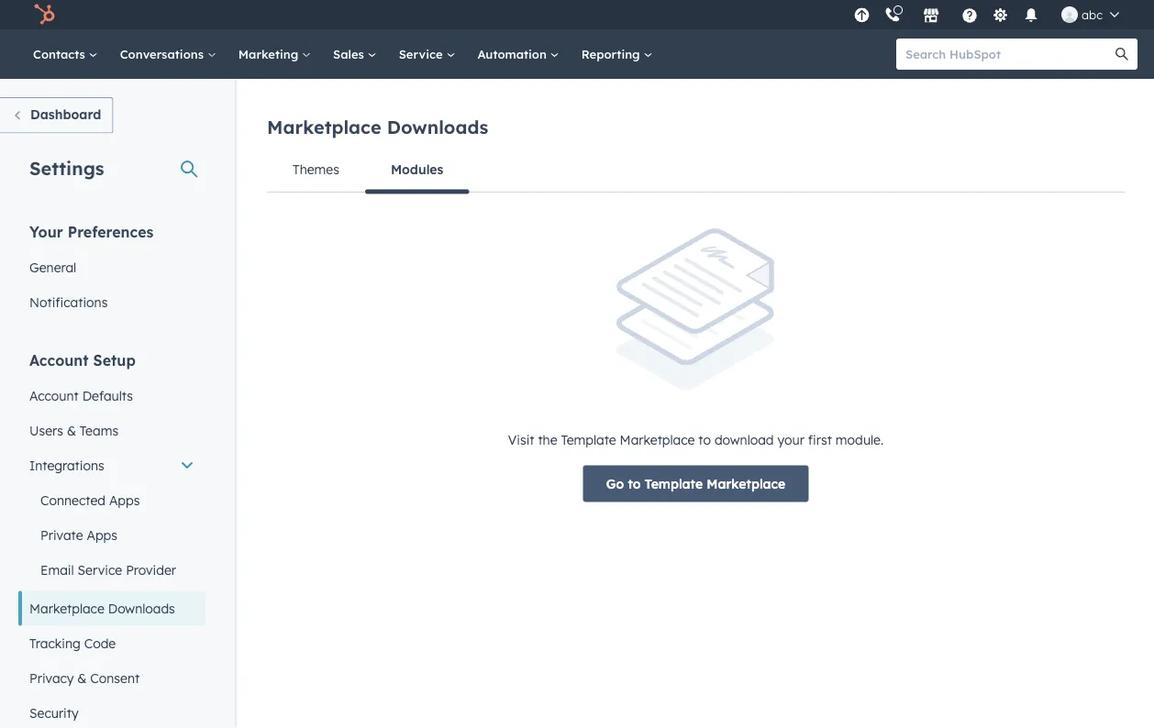 Task type: locate. For each thing, give the bounding box(es) containing it.
downloads up modules
[[387, 116, 489, 139]]

navigation containing themes
[[267, 148, 1126, 194]]

tracking code
[[29, 636, 116, 652]]

calling icon image
[[885, 7, 902, 24]]

0 horizontal spatial &
[[67, 423, 76, 439]]

help image
[[962, 8, 979, 25]]

sales link
[[322, 29, 388, 79]]

1 horizontal spatial service
[[399, 46, 447, 62]]

marketplace downloads
[[267, 116, 489, 139], [29, 601, 175, 617]]

reporting link
[[571, 29, 664, 79]]

marketplace up tracking code
[[29, 601, 105, 617]]

apps
[[109, 493, 140, 509], [87, 527, 118, 543]]

service inside service link
[[399, 46, 447, 62]]

0 horizontal spatial service
[[78, 562, 122, 578]]

1 vertical spatial &
[[77, 671, 87, 687]]

dashboard
[[30, 106, 101, 123]]

service
[[399, 46, 447, 62], [78, 562, 122, 578]]

0 vertical spatial apps
[[109, 493, 140, 509]]

privacy & consent
[[29, 671, 140, 687]]

marketplace downloads inside account setup element
[[29, 601, 175, 617]]

marketplace down download
[[707, 476, 786, 492]]

themes
[[293, 162, 340, 178]]

account defaults link
[[18, 379, 206, 414]]

0 vertical spatial to
[[699, 432, 711, 448]]

0 vertical spatial service
[[399, 46, 447, 62]]

apps down "integrations" button
[[109, 493, 140, 509]]

apps inside connected apps link
[[109, 493, 140, 509]]

downloads down provider
[[108, 601, 175, 617]]

1 horizontal spatial marketplace downloads
[[267, 116, 489, 139]]

email service provider link
[[18, 553, 206, 588]]

marketplace downloads link
[[18, 592, 206, 627]]

navigation
[[267, 148, 1126, 194]]

template down 'visit the template marketplace to download your first module.'
[[645, 476, 703, 492]]

1 horizontal spatial &
[[77, 671, 87, 687]]

Search HubSpot search field
[[897, 39, 1122, 70]]

service down private apps link
[[78, 562, 122, 578]]

security link
[[18, 696, 206, 729]]

hubspot image
[[33, 4, 55, 26]]

template inside 'link'
[[645, 476, 703, 492]]

apps up email service provider
[[87, 527, 118, 543]]

go to template marketplace
[[607, 476, 786, 492]]

account setup element
[[18, 350, 206, 729]]

0 vertical spatial marketplace downloads
[[267, 116, 489, 139]]

service right sales link
[[399, 46, 447, 62]]

notifications image
[[1024, 8, 1040, 25]]

0 vertical spatial template
[[561, 432, 617, 448]]

contacts link
[[22, 29, 109, 79]]

0 vertical spatial &
[[67, 423, 76, 439]]

1 vertical spatial service
[[78, 562, 122, 578]]

to right 'go'
[[628, 476, 641, 492]]

0 vertical spatial account
[[29, 351, 89, 370]]

marketplace
[[267, 116, 382, 139], [620, 432, 695, 448], [707, 476, 786, 492], [29, 601, 105, 617]]

dashboard link
[[0, 97, 113, 134]]

0 horizontal spatial template
[[561, 432, 617, 448]]

settings image
[[993, 8, 1009, 24]]

2 account from the top
[[29, 388, 79, 404]]

0 vertical spatial downloads
[[387, 116, 489, 139]]

0 horizontal spatial to
[[628, 476, 641, 492]]

account inside "account defaults" link
[[29, 388, 79, 404]]

marketing
[[239, 46, 302, 62]]

notifications button
[[1016, 0, 1048, 29]]

go
[[607, 476, 625, 492]]

1 account from the top
[[29, 351, 89, 370]]

template
[[561, 432, 617, 448], [645, 476, 703, 492]]

security
[[29, 706, 79, 722]]

& for privacy
[[77, 671, 87, 687]]

account defaults
[[29, 388, 133, 404]]

sales
[[333, 46, 368, 62]]

1 vertical spatial downloads
[[108, 601, 175, 617]]

template right the
[[561, 432, 617, 448]]

teams
[[80, 423, 119, 439]]

to left download
[[699, 432, 711, 448]]

alert
[[267, 229, 1126, 503]]

private apps link
[[18, 518, 206, 553]]

users & teams
[[29, 423, 119, 439]]

account up users at the left of the page
[[29, 388, 79, 404]]

private apps
[[40, 527, 118, 543]]

1 vertical spatial account
[[29, 388, 79, 404]]

abc
[[1082, 7, 1103, 22]]

account
[[29, 351, 89, 370], [29, 388, 79, 404]]

tracking code link
[[18, 627, 206, 661]]

help button
[[955, 0, 986, 29]]

1 vertical spatial apps
[[87, 527, 118, 543]]

1 vertical spatial to
[[628, 476, 641, 492]]

0 horizontal spatial downloads
[[108, 601, 175, 617]]

marketplace inside account setup element
[[29, 601, 105, 617]]

provider
[[126, 562, 176, 578]]

1 vertical spatial marketplace downloads
[[29, 601, 175, 617]]

marketplaces image
[[924, 8, 940, 25]]

to inside 'link'
[[628, 476, 641, 492]]

to
[[699, 432, 711, 448], [628, 476, 641, 492]]

service inside email service provider link
[[78, 562, 122, 578]]

defaults
[[82, 388, 133, 404]]

1 horizontal spatial to
[[699, 432, 711, 448]]

private
[[40, 527, 83, 543]]

template for to
[[645, 476, 703, 492]]

downloads inside account setup element
[[108, 601, 175, 617]]

notifications
[[29, 294, 108, 310]]

downloads
[[387, 116, 489, 139], [108, 601, 175, 617]]

marketplace up themes
[[267, 116, 382, 139]]

& right users at the left of the page
[[67, 423, 76, 439]]

service link
[[388, 29, 467, 79]]

1 horizontal spatial template
[[645, 476, 703, 492]]

marketplace downloads up modules
[[267, 116, 489, 139]]

0 horizontal spatial marketplace downloads
[[29, 601, 175, 617]]

apps inside private apps link
[[87, 527, 118, 543]]

account up account defaults
[[29, 351, 89, 370]]

module.
[[836, 432, 884, 448]]

1 vertical spatial template
[[645, 476, 703, 492]]

connected
[[40, 493, 106, 509]]

apps for private apps
[[87, 527, 118, 543]]

&
[[67, 423, 76, 439], [77, 671, 87, 687]]

marketplaces button
[[913, 0, 951, 29]]

marketplace downloads up code
[[29, 601, 175, 617]]

& right privacy
[[77, 671, 87, 687]]



Task type: vqa. For each thing, say whether or not it's contained in the screenshot.
Downloads to the top
yes



Task type: describe. For each thing, give the bounding box(es) containing it.
modules link
[[365, 148, 469, 194]]

modules
[[391, 162, 444, 178]]

conversations link
[[109, 29, 227, 79]]

email service provider
[[40, 562, 176, 578]]

your
[[778, 432, 805, 448]]

template for the
[[561, 432, 617, 448]]

settings link
[[990, 5, 1013, 24]]

general link
[[18, 250, 206, 285]]

privacy & consent link
[[18, 661, 206, 696]]

code
[[84, 636, 116, 652]]

the
[[538, 432, 558, 448]]

conversations
[[120, 46, 207, 62]]

account setup
[[29, 351, 136, 370]]

upgrade link
[[851, 5, 874, 24]]

setup
[[93, 351, 136, 370]]

email
[[40, 562, 74, 578]]

connected apps
[[40, 493, 140, 509]]

marketplace inside 'link'
[[707, 476, 786, 492]]

hubspot link
[[22, 4, 69, 26]]

contacts
[[33, 46, 89, 62]]

apps for connected apps
[[109, 493, 140, 509]]

preferences
[[68, 223, 154, 241]]

your
[[29, 223, 63, 241]]

upgrade image
[[854, 8, 871, 24]]

search image
[[1116, 48, 1129, 61]]

alert containing visit the template marketplace to download your first module.
[[267, 229, 1126, 503]]

go to template marketplace link
[[584, 466, 809, 503]]

users
[[29, 423, 63, 439]]

general
[[29, 259, 76, 275]]

abc menu
[[849, 0, 1133, 29]]

integrations button
[[18, 448, 206, 483]]

marketing link
[[227, 29, 322, 79]]

1 horizontal spatial downloads
[[387, 116, 489, 139]]

settings
[[29, 157, 104, 179]]

marketplace up go to template marketplace
[[620, 432, 695, 448]]

account for account setup
[[29, 351, 89, 370]]

visit the template marketplace to download your first module.
[[508, 432, 884, 448]]

users & teams link
[[18, 414, 206, 448]]

gary orlando image
[[1062, 6, 1079, 23]]

automation
[[478, 46, 551, 62]]

calling icon button
[[878, 3, 909, 27]]

& for users
[[67, 423, 76, 439]]

privacy
[[29, 671, 74, 687]]

tracking
[[29, 636, 81, 652]]

account for account defaults
[[29, 388, 79, 404]]

your preferences element
[[18, 222, 206, 320]]

consent
[[90, 671, 140, 687]]

your preferences
[[29, 223, 154, 241]]

visit
[[508, 432, 535, 448]]

first
[[809, 432, 833, 448]]

notifications link
[[18, 285, 206, 320]]

automation link
[[467, 29, 571, 79]]

download
[[715, 432, 774, 448]]

abc button
[[1051, 0, 1131, 29]]

integrations
[[29, 458, 104, 474]]

reporting
[[582, 46, 644, 62]]

themes link
[[267, 148, 365, 192]]

connected apps link
[[18, 483, 206, 518]]

search button
[[1107, 39, 1138, 70]]



